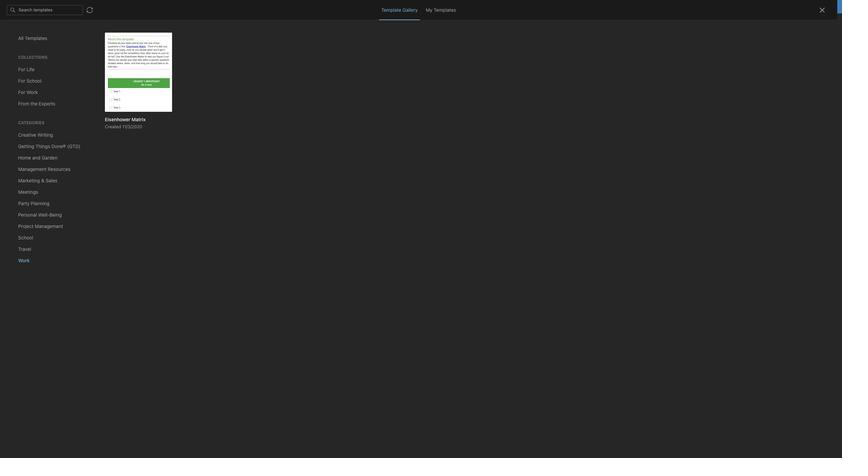 Task type: describe. For each thing, give the bounding box(es) containing it.
across
[[393, 4, 408, 10]]

all
[[409, 4, 414, 10]]

first notebook
[[29, 19, 59, 24]]

anytime.
[[461, 4, 480, 10]]

font family image
[[153, 32, 185, 42]]

note window element
[[0, 0, 842, 459]]

share button
[[801, 16, 826, 27]]

heading level image
[[117, 32, 152, 42]]

first notebook button
[[21, 17, 61, 26]]

cancel
[[445, 4, 460, 10]]

devices.
[[426, 4, 444, 10]]

collapse note image
[[5, 17, 13, 26]]



Task type: vqa. For each thing, say whether or not it's contained in the screenshot.
EXPERIENCE
no



Task type: locate. For each thing, give the bounding box(es) containing it.
only you
[[778, 19, 796, 24]]

you
[[789, 19, 796, 24]]

notebook
[[39, 19, 59, 24]]

sync
[[381, 4, 392, 10]]

Note Editor text field
[[0, 0, 842, 459]]

share
[[807, 18, 820, 24]]

only
[[778, 19, 787, 24]]

insert image
[[4, 32, 35, 42]]

sync across all your devices. cancel anytime.
[[381, 4, 480, 10]]

first
[[29, 19, 38, 24]]

your
[[415, 4, 425, 10]]



